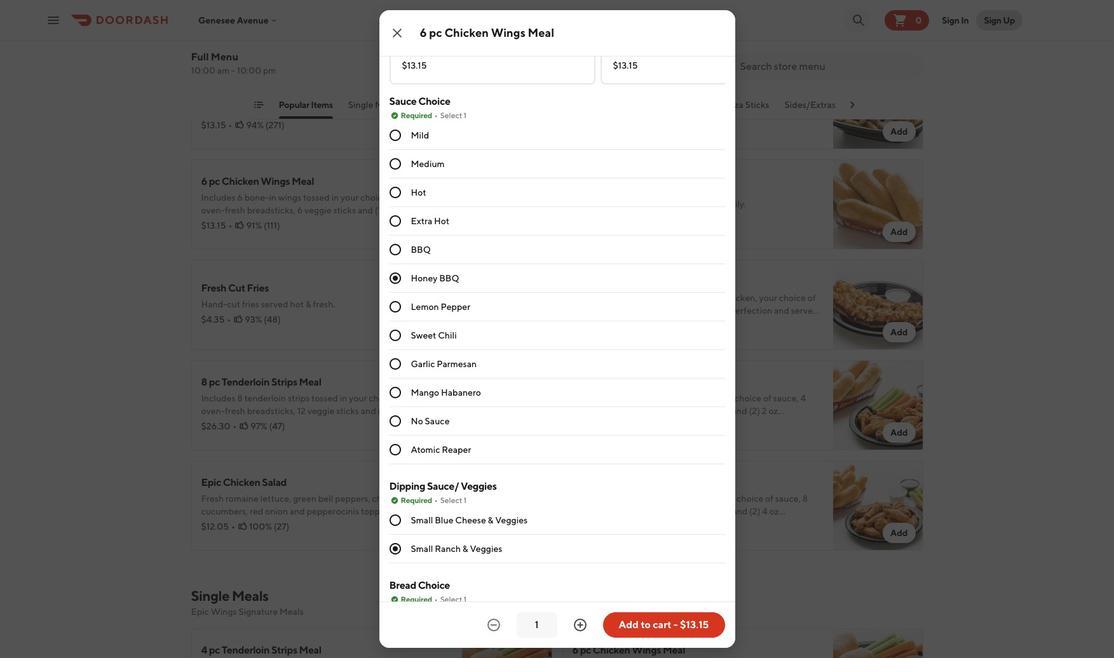 Task type: describe. For each thing, give the bounding box(es) containing it.
of inside "2 oven-fresh breadsticks topped with chicken, your choice of sauce and mozzarella cheese. baked to perfection and served with (1) 2 oz housemade ranch or blue cheese dip."
[[808, 293, 816, 303]]

by
[[713, 10, 724, 22]]

sides/extras button
[[785, 99, 836, 119]]

fries for cut
[[242, 300, 259, 310]]

small down ranch,
[[411, 544, 433, 554]]

sauce, inside 'epic chicken fries hand-cut fries topped with chicken tossed in your choice of sauce, melted cheese and chipotle ranch.'
[[573, 105, 598, 115]]

add for includes 6 bone-in wings tossed in your choice of sauce, 2 oven-fresh breadsticks, 6 veggie sticks and (1) 2 oz housemade ranch or blue cheese dip.
[[519, 227, 537, 237]]

1 horizontal spatial sauce
[[425, 417, 450, 427]]

Lemon Pepper radio
[[389, 301, 401, 313]]

with up ranch,
[[392, 507, 410, 517]]

tossed inside includes 24 bone-in wings tossed in your choice of sauce, 8 oven-fresh breadsticks, 16 veggie sticks and (2) 4 oz housemade ranch or blue cheese dips.
[[680, 494, 706, 504]]

commonly
[[230, 38, 272, 48]]

cheese inside 4 pc tenderloin strips meal includes 4 tenderloin strips tossed in your choice of sauce, 2 oven-fresh breadsticks, 6 veggie sticks and (1) 2 oz housemade ranch or blue cheese dip.
[[256, 118, 284, 128]]

double
[[415, 100, 445, 110]]

97% (39)
[[618, 321, 653, 331]]

pizza sticks button
[[722, 99, 770, 119]]

fresh.
[[313, 300, 336, 310]]

popular for popular items
[[279, 100, 310, 110]]

1 for bread choice
[[464, 595, 467, 605]]

pc inside the 12 pc chicken wings meal includes 12 bone-in wings tossed in your choice of sauce, 4 oven-fresh breadsticks, 12 veggie sticks and (2) 2 oz housemade ranch or blue cheese dips.
[[584, 376, 595, 389]]

decrease quantity by 1 image
[[486, 618, 501, 633]]

2 inside "medium • small ranch & veggies • 2 bread sticks"
[[542, 30, 547, 40]]

pm
[[263, 65, 276, 76]]

1 for dipping sauce/ veggies
[[464, 496, 467, 506]]

6 pc chicken wings meal includes 6 bone-in wings tossed in your choice of sauce, 2 oven-fresh breadsticks, 6 veggie sticks and (1) 2 oz housemade ranch or blue cheese dip.
[[201, 176, 452, 228]]

or inside 6 pc chicken wings meal includes 6 bone-in wings tossed in your choice of sauce, 2 oven-fresh breadsticks, 6 veggie sticks and (1) 2 oz housemade ranch or blue cheese dip.
[[226, 218, 234, 228]]

bell
[[318, 494, 334, 504]]

peppers,
[[335, 494, 370, 504]]

sign in
[[943, 15, 969, 25]]

of inside 'epic chicken fries hand-cut fries topped with chicken tossed in your choice of sauce, melted cheese and chipotle ranch.'
[[803, 92, 811, 102]]

single meals button
[[348, 99, 399, 119]]

strips for 4 pc tenderloin strips meal
[[271, 75, 297, 87]]

100% (27)
[[249, 522, 290, 532]]

in inside '8 pc tenderloin strips meal includes 8 tenderloin strips tossed in your choice of sauce, 4 oven-fresh breadsticks, 12 veggie sticks and (2) 2 oz housemade ranch or blue cheese dips.'
[[340, 394, 347, 404]]

housemade inside "2 oven-fresh breadsticks topped with chicken, your choice of sauce and mozzarella cheese. baked to perfection and served with (1) 2 oz housemade ranch or blue cheese dip."
[[621, 319, 669, 329]]

veggie inside 4 pc tenderloin strips meal includes 4 tenderloin strips tossed in your choice of sauce, 2 oven-fresh breadsticks, 6 veggie sticks and (1) 2 oz housemade ranch or blue cheese dip.
[[305, 105, 332, 115]]

strips for 4 pc tenderloin strips meal
[[288, 92, 310, 102]]

fries for chicken
[[614, 92, 631, 102]]

tossed inside 4 pc tenderloin strips meal includes 4 tenderloin strips tossed in your choice of sauce, 2 oven-fresh breadsticks, 6 veggie sticks and (1) 2 oz housemade ranch or blue cheese dip.
[[312, 92, 338, 102]]

habanero
[[441, 388, 481, 398]]

$13.15 left 91%
[[201, 221, 226, 231]]

breadsticks, inside includes 24 bone-in wings tossed in your choice of sauce, 8 oven-fresh breadsticks, 16 veggie sticks and (2) 4 oz housemade ranch or blue cheese dips.
[[619, 507, 667, 517]]

(1) inside epic chicken salad fresh romaine lettuce, green bell peppers, cherry tomatoes, cucumbers, red onion and pepperocinis topped with chicken tossed in your choice of sauce. served with (1) 4 oz ranch, blue cheese, chipotle ranch or vinaigrette dressing.
[[374, 520, 384, 530]]

ranch,
[[404, 520, 429, 530]]

6 inside 4 pc tenderloin strips meal includes 4 tenderloin strips tossed in your choice of sauce, 2 oven-fresh breadsticks, 6 veggie sticks and (1) 2 oz housemade ranch or blue cheese dip.
[[297, 105, 303, 115]]

2 vertical spatial $13.15 •
[[573, 321, 604, 331]]

of inside includes 24 bone-in wings tossed in your choice of sauce, 8 oven-fresh breadsticks, 16 veggie sticks and (2) 4 oz housemade ranch or blue cheese dips.
[[766, 494, 774, 504]]

daily.
[[726, 199, 746, 209]]

97% for 97% (47)
[[251, 422, 267, 432]]

(2) inside the 12 pc chicken wings meal includes 12 bone-in wings tossed in your choice of sauce, 4 oven-fresh breadsticks, 12 veggie sticks and (2) 2 oz housemade ranch or blue cheese dips.
[[749, 406, 760, 417]]

ranch inside includes 24 bone-in wings tossed in your choice of sauce, 8 oven-fresh breadsticks, 16 veggie sticks and (2) 4 oz housemade ranch or blue cheese dips.
[[622, 520, 644, 530]]

1 horizontal spatial 6 pc chicken wings meal
[[573, 645, 686, 657]]

bone- inside includes 24 bone-in wings tossed in your choice of sauce, 8 oven-fresh breadsticks, 16 veggie sticks and (2) 4 oz housemade ranch or blue cheese dips.
[[621, 494, 646, 504]]

Extra Hot radio
[[389, 216, 401, 227]]

dipping
[[389, 481, 425, 493]]

increase quantity by 1 image
[[573, 618, 588, 633]]

bread for medium • small ranch & veggies • 2 bread sticks
[[549, 30, 573, 40]]

0 horizontal spatial hot
[[411, 188, 426, 198]]

$13.15 down store
[[402, 60, 427, 71]]

6 bread sticks image
[[833, 160, 924, 250]]

add button for 2 oven-fresh breadsticks topped with chicken, your choice of sauce and mozzarella cheese. baked to perfection and served with (1) 2 oz housemade ranch or blue cheese dip.
[[883, 322, 916, 343]]

16
[[669, 507, 678, 517]]

with down the sauce
[[573, 319, 590, 329]]

epic chicken salad image
[[462, 461, 552, 551]]

veggie inside '8 pc tenderloin strips meal includes 8 tenderloin strips tossed in your choice of sauce, 4 oven-fresh breadsticks, 12 veggie sticks and (2) 2 oz housemade ranch or blue cheese dips.'
[[308, 406, 335, 417]]

open menu image
[[46, 12, 61, 28]]

family 24 pc chicken wings image
[[833, 461, 924, 551]]

veggie inside includes 24 bone-in wings tossed in your choice of sauce, 8 oven-fresh breadsticks, 16 veggie sticks and (2) 4 oz housemade ranch or blue cheese dips.
[[679, 507, 706, 517]]

Current quantity is 1 number field
[[524, 619, 550, 633]]

the
[[191, 38, 206, 48]]

scroll menu navigation right image
[[847, 100, 858, 110]]

close 6 pc chicken wings meal image
[[389, 25, 405, 41]]

meal inside the 12 pc chicken wings meal includes 12 bone-in wings tossed in your choice of sauce, 4 oven-fresh breadsticks, 12 veggie sticks and (2) 2 oz housemade ranch or blue cheese dips.
[[667, 376, 689, 389]]

tenderloin for 8 pc tenderloin strips meal
[[222, 376, 270, 389]]

$13.15 left the 94%
[[201, 120, 226, 130]]

add for 2 oven-fresh breadsticks topped with chicken, your choice of sauce and mozzarella cheese. baked to perfection and served with (1) 2 oz housemade ranch or blue cheese dip.
[[891, 327, 908, 338]]

add inside 'add to cart - $13.15' button
[[619, 619, 639, 631]]

bone- for 12
[[619, 394, 644, 404]]

epic for epic chicken salad
[[201, 477, 221, 489]]

pizza sticks
[[722, 100, 770, 110]]

most
[[208, 38, 228, 48]]

#2 • ordered recently by 100+ others
[[613, 10, 779, 22]]

includes for 4
[[201, 92, 236, 102]]

add button for includes 8 tenderloin strips tossed in your choice of sauce, 4 oven-fresh breadsticks, 12 veggie sticks and (2) 2 oz housemade ranch or blue cheese dips.
[[512, 423, 545, 443]]

sticks inside 6 pc chicken wings meal includes 6 bone-in wings tossed in your choice of sauce, 2 oven-fresh breadsticks, 6 veggie sticks and (1) 2 oz housemade ranch or blue cheese dip.
[[333, 205, 356, 216]]

fresh cut fries hand-cut fries served hot & fresh.
[[201, 282, 336, 310]]

chili
[[438, 331, 457, 341]]

avenue
[[237, 15, 269, 25]]

signature
[[239, 607, 278, 617]]

$13.15 up melted
[[613, 60, 638, 71]]

91%
[[246, 221, 262, 231]]

bread choice
[[389, 580, 450, 592]]

breadsticks.
[[626, 199, 674, 209]]

0
[[916, 15, 922, 25]]

meal inside '8 pc tenderloin strips meal includes 8 tenderloin strips tossed in your choice of sauce, 4 oven-fresh breadsticks, 12 veggie sticks and (2) 2 oz housemade ranch or blue cheese dips.'
[[299, 376, 322, 389]]

mango
[[411, 388, 440, 398]]

small down tomatoes,
[[411, 516, 433, 526]]

red
[[250, 507, 263, 517]]

sticks inside '8 pc tenderloin strips meal includes 8 tenderloin strips tossed in your choice of sauce, 4 oven-fresh breadsticks, 12 veggie sticks and (2) 2 oz housemade ranch or blue cheese dips.'
[[336, 406, 359, 417]]

100%
[[249, 522, 272, 532]]

sauce
[[573, 306, 596, 316]]

cut for chicken
[[599, 92, 612, 102]]

oven- inside the 12 pc chicken wings meal includes 12 bone-in wings tossed in your choice of sauce, 4 oven-fresh breadsticks, 12 veggie sticks and (2) 2 oz housemade ranch or blue cheese dips.
[[573, 406, 596, 417]]

• inside the sauce choice group
[[435, 111, 438, 120]]

12 pc chicken wings meal image
[[833, 361, 924, 451]]

Item Search search field
[[740, 60, 913, 74]]

100+
[[726, 10, 748, 22]]

3 strips from the top
[[271, 645, 297, 657]]

lemon pepper
[[411, 302, 471, 312]]

1 vertical spatial bbq
[[440, 273, 459, 284]]

93% (48)
[[245, 315, 281, 325]]

and inside 6 pc chicken wings meal includes 6 bone-in wings tossed in your choice of sauce, 2 oven-fresh breadsticks, 6 veggie sticks and (1) 2 oz housemade ranch or blue cheese dip.
[[358, 205, 373, 216]]

double meals button
[[415, 99, 470, 119]]

and inside the 12 pc chicken wings meal includes 12 bone-in wings tossed in your choice of sauce, 4 oven-fresh breadsticks, 12 veggie sticks and (2) 2 oz housemade ranch or blue cheese dips.
[[732, 406, 748, 417]]

small inside mild • small ranch & veggies • 2 bread sticks
[[639, 30, 661, 40]]

2 inside the 12 pc chicken wings meal includes 12 bone-in wings tossed in your choice of sauce, 4 oven-fresh breadsticks, 12 veggie sticks and (2) 2 oz housemade ranch or blue cheese dips.
[[762, 406, 767, 417]]

genesee
[[198, 15, 235, 25]]

and inside 4 pc tenderloin strips meal includes 4 tenderloin strips tossed in your choice of sauce, 2 oven-fresh breadsticks, 6 veggie sticks and (1) 2 oz housemade ranch or blue cheese dip.
[[358, 105, 373, 115]]

romaine
[[226, 494, 259, 504]]

add button for includes 6 bone-in wings tossed in your choice of sauce, 2 oven-fresh breadsticks, 6 veggie sticks and (1) 2 oz housemade ranch or blue cheese dip.
[[512, 222, 545, 242]]

oz inside epic chicken salad fresh romaine lettuce, green bell peppers, cherry tomatoes, cucumbers, red onion and pepperocinis topped with chicken tossed in your choice of sauce. served with (1) 4 oz ranch, blue cheese, chipotle ranch or vinaigrette dressing.
[[393, 520, 402, 530]]

veggies inside "medium • small ranch & veggies • 2 bread sticks"
[[502, 30, 535, 40]]

medium for medium
[[411, 159, 445, 169]]

ranch for medium
[[467, 30, 493, 40]]

ranch inside the 12 pc chicken wings meal includes 12 bone-in wings tossed in your choice of sauce, 4 oven-fresh breadsticks, 12 veggie sticks and (2) 2 oz housemade ranch or blue cheese dips.
[[622, 419, 644, 429]]

recently
[[674, 10, 711, 22]]

fries for fresh cut fries
[[247, 282, 269, 294]]

includes 24 bone-in wings tossed in your choice of sauce, 8 oven-fresh breadsticks, 16 veggie sticks and (2) 4 oz housemade ranch or blue cheese dips.
[[573, 494, 808, 530]]

dip. inside "2 oven-fresh breadsticks topped with chicken, your choice of sauce and mozzarella cheese. baked to perfection and served with (1) 2 oz housemade ranch or blue cheese dip."
[[755, 319, 770, 329]]

oven- inside '8 pc tenderloin strips meal includes 8 tenderloin strips tossed in your choice of sauce, 4 oven-fresh breadsticks, 12 veggie sticks and (2) 2 oz housemade ranch or blue cheese dips.'
[[201, 406, 225, 417]]

4 pc tenderloin strips meal includes 4 tenderloin strips tossed in your choice of sauce, 2 oven-fresh breadsticks, 6 veggie sticks and (1) 2 oz housemade ranch or blue cheese dip.
[[201, 75, 452, 128]]

melted
[[600, 105, 628, 115]]

oz inside the 12 pc chicken wings meal includes 12 bone-in wings tossed in your choice of sauce, 4 oven-fresh breadsticks, 12 veggie sticks and (2) 2 oz housemade ranch or blue cheese dips.
[[769, 406, 778, 417]]

and inside includes 24 bone-in wings tossed in your choice of sauce, 8 oven-fresh breadsticks, 16 veggie sticks and (2) 4 oz housemade ranch or blue cheese dips.
[[733, 507, 748, 517]]

reaper
[[442, 445, 471, 455]]

1 for sauce choice
[[464, 111, 467, 120]]

cheese inside includes 24 bone-in wings tossed in your choice of sauce, 8 oven-fresh breadsticks, 16 veggie sticks and (2) 4 oz housemade ranch or blue cheese dips.
[[676, 520, 705, 530]]

of inside '8 pc tenderloin strips meal includes 8 tenderloin strips tossed in your choice of sauce, 4 oven-fresh breadsticks, 12 veggie sticks and (2) 2 oz housemade ranch or blue cheese dips.'
[[398, 394, 406, 404]]

chicken inside 'epic chicken fries hand-cut fries topped with chicken tossed in your choice of sauce, melted cheese and chipotle ranch.'
[[683, 92, 715, 102]]

blue inside "2 oven-fresh breadsticks topped with chicken, your choice of sauce and mozzarella cheese. baked to perfection and served with (1) 2 oz housemade ranch or blue cheese dip."
[[705, 319, 723, 329]]

includes for 6
[[201, 193, 236, 203]]

fresh inside the 12 pc chicken wings meal includes 12 bone-in wings tossed in your choice of sauce, 4 oven-fresh breadsticks, 12 veggie sticks and (2) 2 oz housemade ranch or blue cheese dips.
[[596, 406, 617, 417]]

oven- inside "2 oven-fresh breadsticks topped with chicken, your choice of sauce and mozzarella cheese. baked to perfection and served with (1) 2 oz housemade ranch or blue cheese dip."
[[579, 293, 603, 303]]

topped inside epic chicken salad fresh romaine lettuce, green bell peppers, cherry tomatoes, cucumbers, red onion and pepperocinis topped with chicken tossed in your choice of sauce. served with (1) 4 oz ranch, blue cheese, chipotle ranch or vinaigrette dressing.
[[361, 507, 391, 517]]

oven- inside 4 pc tenderloin strips meal includes 4 tenderloin strips tossed in your choice of sauce, 2 oven-fresh breadsticks, 6 veggie sticks and (1) 2 oz housemade ranch or blue cheese dip.
[[201, 105, 225, 115]]

6 oven-fresh breadsticks. baked fresh daily.
[[573, 199, 746, 209]]

sweet chili
[[411, 331, 457, 341]]

tenderloin for 4 pc tenderloin strips meal
[[222, 75, 270, 87]]

ranch inside epic chicken salad fresh romaine lettuce, green bell peppers, cherry tomatoes, cucumbers, red onion and pepperocinis topped with chicken tossed in your choice of sauce. served with (1) 4 oz ranch, blue cheese, chipotle ranch or vinaigrette dressing.
[[269, 532, 292, 542]]

$26.30
[[201, 422, 230, 432]]

sticks for mild
[[613, 43, 637, 53]]

chicken inside epic chicken salad fresh romaine lettuce, green bell peppers, cherry tomatoes, cucumbers, red onion and pepperocinis topped with chicken tossed in your choice of sauce. served with (1) 4 oz ranch, blue cheese, chipotle ranch or vinaigrette dressing.
[[412, 507, 443, 517]]

chicken inside 6 pc chicken wings meal includes 6 bone-in wings tossed in your choice of sauce, 2 oven-fresh breadsticks, 6 veggie sticks and (1) 2 oz housemade ranch or blue cheese dip.
[[222, 176, 259, 188]]

oz inside 6 pc chicken wings meal includes 6 bone-in wings tossed in your choice of sauce, 2 oven-fresh breadsticks, 6 veggie sticks and (1) 2 oz housemade ranch or blue cheese dip.
[[393, 205, 403, 216]]

popular items the most commonly ordered items and dishes from this store
[[191, 18, 434, 48]]

93%
[[245, 315, 262, 325]]

mozzarella
[[615, 306, 658, 316]]

cheese.
[[660, 306, 691, 316]]

12 inside '8 pc tenderloin strips meal includes 8 tenderloin strips tossed in your choice of sauce, 4 oven-fresh breadsticks, 12 veggie sticks and (2) 2 oz housemade ranch or blue cheese dips.'
[[297, 406, 306, 417]]

dipping sauce/ veggies group
[[389, 480, 725, 564]]

• select 1 for dipping sauce/ veggies
[[435, 496, 467, 506]]

epic chicken fries hand-cut fries topped with chicken tossed in your choice of sauce, melted cheese and chipotle ranch.
[[573, 75, 811, 115]]

single for single meals
[[348, 100, 373, 110]]

fries for epic chicken fries
[[634, 75, 655, 87]]

housemade inside '8 pc tenderloin strips meal includes 8 tenderloin strips tossed in your choice of sauce, 4 oven-fresh breadsticks, 12 veggie sticks and (2) 2 oz housemade ranch or blue cheese dips.'
[[201, 419, 248, 429]]

pepperocinis
[[307, 507, 359, 517]]

97% for 97% (39)
[[618, 321, 635, 331]]

chicken inside epic chicken salad fresh romaine lettuce, green bell peppers, cherry tomatoes, cucumbers, red onion and pepperocinis topped with chicken tossed in your choice of sauce. served with (1) 4 oz ranch, blue cheese, chipotle ranch or vinaigrette dressing.
[[223, 477, 260, 489]]

dips. inside '8 pc tenderloin strips meal includes 8 tenderloin strips tossed in your choice of sauce, 4 oven-fresh breadsticks, 12 veggie sticks and (2) 2 oz housemade ranch or blue cheese dips.'
[[335, 419, 354, 429]]

tossed inside 6 pc chicken wings meal includes 6 bone-in wings tossed in your choice of sauce, 2 oven-fresh breadsticks, 6 veggie sticks and (1) 2 oz housemade ranch or blue cheese dip.
[[303, 193, 330, 203]]

sticks for medium
[[402, 43, 426, 53]]

2 4 pc tenderloin strips meal image from the top
[[462, 629, 552, 659]]

others
[[750, 10, 779, 22]]

garlic parmesan
[[411, 359, 477, 369]]

(2) inside '8 pc tenderloin strips meal includes 8 tenderloin strips tossed in your choice of sauce, 4 oven-fresh breadsticks, 12 veggie sticks and (2) 2 oz housemade ranch or blue cheese dips.'
[[378, 406, 389, 417]]

& inside "medium • small ranch & veggies • 2 bread sticks"
[[495, 30, 501, 40]]

baked inside "2 oven-fresh breadsticks topped with chicken, your choice of sauce and mozzarella cheese. baked to perfection and served with (1) 2 oz housemade ranch or blue cheese dip."
[[693, 306, 718, 316]]

breadsticks, inside 4 pc tenderloin strips meal includes 4 tenderloin strips tossed in your choice of sauce, 2 oven-fresh breadsticks, 6 veggie sticks and (1) 2 oz housemade ranch or blue cheese dip.
[[247, 105, 296, 115]]

sweet
[[411, 331, 436, 341]]

breadsticks
[[625, 293, 672, 303]]

choice for sauce choice
[[419, 95, 451, 107]]

your inside "2 oven-fresh breadsticks topped with chicken, your choice of sauce and mozzarella cheese. baked to perfection and served with (1) 2 oz housemade ranch or blue cheese dip."
[[760, 293, 778, 303]]

chicken,
[[724, 293, 758, 303]]

add button for hand-cut fries topped with chicken tossed in your choice of sauce, melted cheese and chipotle ranch.
[[883, 121, 916, 142]]

meal inside 6 pc chicken wings meal includes 6 bone-in wings tossed in your choice of sauce, 2 oven-fresh breadsticks, 6 veggie sticks and (1) 2 oz housemade ranch or blue cheese dip.
[[292, 176, 314, 188]]

0 horizontal spatial 6 pc chicken wings meal image
[[462, 160, 552, 250]]

$12.05 •
[[201, 522, 235, 532]]

cheese
[[455, 516, 486, 526]]

or inside the 12 pc chicken wings meal includes 12 bone-in wings tossed in your choice of sauce, 4 oven-fresh breadsticks, 12 veggie sticks and (2) 2 oz housemade ranch or blue cheese dips.
[[646, 419, 655, 429]]

tossed inside '8 pc tenderloin strips meal includes 8 tenderloin strips tossed in your choice of sauce, 4 oven-fresh breadsticks, 12 veggie sticks and (2) 2 oz housemade ranch or blue cheese dips.'
[[312, 394, 338, 404]]

small ranch & veggies
[[411, 544, 503, 554]]

housemade inside 6 pc chicken wings meal includes 6 bone-in wings tossed in your choice of sauce, 2 oven-fresh breadsticks, 6 veggie sticks and (1) 2 oz housemade ranch or blue cheese dip.
[[404, 205, 452, 216]]

required for bread
[[401, 595, 432, 605]]

add button for includes 12 bone-in wings tossed in your choice of sauce, 4 oven-fresh breadsticks, 12 veggie sticks and (2) 2 oz housemade ranch or blue cheese dips.
[[883, 423, 916, 443]]

Mango Habanero radio
[[389, 387, 401, 399]]

0 vertical spatial 8
[[201, 376, 207, 389]]

veggie inside 6 pc chicken wings meal includes 6 bone-in wings tossed in your choice of sauce, 2 oven-fresh breadsticks, 6 veggie sticks and (1) 2 oz housemade ranch or blue cheese dip.
[[305, 205, 332, 216]]

cherry
[[372, 494, 398, 504]]

Garlic Parmesan radio
[[389, 359, 401, 370]]

strips for 8 pc tenderloin strips meal
[[271, 376, 297, 389]]

& inside mild • small ranch & veggies • 2 bread sticks
[[691, 30, 696, 40]]

tossed inside epic chicken salad fresh romaine lettuce, green bell peppers, cherry tomatoes, cucumbers, red onion and pepperocinis topped with chicken tossed in your choice of sauce. served with (1) 4 oz ranch, blue cheese, chipotle ranch or vinaigrette dressing.
[[201, 520, 228, 530]]

Sweet Chili radio
[[389, 330, 401, 341]]

topped inside 'epic chicken fries hand-cut fries topped with chicken tossed in your choice of sauce, melted cheese and chipotle ranch.'
[[633, 92, 662, 102]]

bread for mild • small ranch & veggies • 2 bread sticks
[[744, 30, 769, 40]]

0 horizontal spatial bbq
[[411, 245, 431, 255]]

add to cart - $13.15 button
[[603, 613, 725, 638]]

pizza
[[722, 100, 744, 110]]

required for sauce
[[401, 111, 432, 120]]

meal inside 4 pc tenderloin strips meal includes 4 tenderloin strips tossed in your choice of sauce, 2 oven-fresh breadsticks, 6 veggie sticks and (1) 2 oz housemade ranch or blue cheese dip.
[[299, 75, 322, 87]]

91% (111)
[[246, 221, 280, 231]]

cheese inside 'epic chicken fries hand-cut fries topped with chicken tossed in your choice of sauce, melted cheese and chipotle ranch.'
[[630, 105, 659, 115]]

add for includes 24 bone-in wings tossed in your choice of sauce, 8 oven-fresh breadsticks, 16 veggie sticks and (2) 4 oz housemade ranch or blue cheese dips.
[[891, 528, 908, 539]]

wings for 12 pc chicken wings meal
[[653, 394, 676, 404]]

hot
[[290, 300, 304, 310]]

(1) inside 4 pc tenderloin strips meal includes 4 tenderloin strips tossed in your choice of sauce, 2 oven-fresh breadsticks, 6 veggie sticks and (1) 2 oz housemade ranch or blue cheese dip.
[[375, 105, 384, 115]]

fresh cut fries image
[[462, 260, 552, 350]]

choice inside 6 pc chicken wings meal includes 6 bone-in wings tossed in your choice of sauce, 2 oven-fresh breadsticks, 6 veggie sticks and (1) 2 oz housemade ranch or blue cheese dip.
[[361, 193, 388, 203]]

8 pc tenderloin strips meal includes 8 tenderloin strips tossed in your choice of sauce, 4 oven-fresh breadsticks, 12 veggie sticks and (2) 2 oz housemade ranch or blue cheese dips.
[[201, 376, 440, 429]]

sauce, inside the 12 pc chicken wings meal includes 12 bone-in wings tossed in your choice of sauce, 4 oven-fresh breadsticks, 12 veggie sticks and (2) 2 oz housemade ranch or blue cheese dips.
[[774, 394, 799, 404]]

blue
[[435, 516, 454, 526]]

meal inside dialog
[[528, 26, 555, 39]]

Atomic Reaper radio
[[389, 444, 401, 456]]

add button for fresh romaine lettuce, green bell peppers, cherry tomatoes, cucumbers, red onion and pepperocinis topped with chicken tossed in your choice of sauce. served with (1) 4 oz ranch, blue cheese, chipotle ranch or vinaigrette dressing.
[[512, 523, 545, 544]]

6 pc chicken wings meal inside dialog
[[420, 26, 555, 39]]

0 horizontal spatial bread
[[389, 580, 416, 592]]

Medium radio
[[389, 158, 401, 170]]

includes inside includes 24 bone-in wings tossed in your choice of sauce, 8 oven-fresh breadsticks, 16 veggie sticks and (2) 4 oz housemade ranch or blue cheese dips.
[[573, 494, 607, 504]]

epic chicken fries image
[[833, 59, 924, 149]]

of inside 6 pc chicken wings meal includes 6 bone-in wings tossed in your choice of sauce, 2 oven-fresh breadsticks, 6 veggie sticks and (1) 2 oz housemade ranch or blue cheese dip.
[[389, 193, 397, 203]]

oz inside "2 oven-fresh breadsticks topped with chicken, your choice of sauce and mozzarella cheese. baked to perfection and served with (1) 2 oz housemade ranch or blue cheese dip."
[[610, 319, 620, 329]]

Mild radio
[[389, 130, 401, 141]]

94%
[[246, 120, 264, 130]]

epic chicken salad fresh romaine lettuce, green bell peppers, cherry tomatoes, cucumbers, red onion and pepperocinis topped with chicken tossed in your choice of sauce. served with (1) 4 oz ranch, blue cheese, chipotle ranch or vinaigrette dressing.
[[201, 477, 449, 542]]

tomatoes,
[[400, 494, 440, 504]]

8 pc tenderloin strips meal image
[[462, 361, 552, 451]]

cheese,
[[201, 532, 232, 542]]

onion
[[265, 507, 288, 517]]

in inside 4 pc tenderloin strips meal includes 4 tenderloin strips tossed in your choice of sauce, 2 oven-fresh breadsticks, 6 veggie sticks and (1) 2 oz housemade ranch or blue cheese dip.
[[340, 92, 347, 102]]

sauce.
[[297, 520, 323, 530]]

1 vertical spatial 6 pc chicken wings meal image
[[833, 629, 924, 659]]



Task type: locate. For each thing, give the bounding box(es) containing it.
meals up signature
[[232, 588, 269, 605]]

1 vertical spatial medium
[[411, 159, 445, 169]]

small right store
[[443, 30, 466, 40]]

tenderloin up 97% (47)
[[222, 376, 270, 389]]

sign left 'in'
[[943, 15, 960, 25]]

to left cart
[[641, 619, 651, 631]]

1 vertical spatial tenderloin
[[245, 394, 286, 404]]

ranch inside mild • small ranch & veggies • 2 bread sticks
[[663, 30, 689, 40]]

wings
[[491, 26, 526, 39], [261, 176, 290, 188], [636, 376, 665, 389], [211, 607, 237, 617], [632, 645, 661, 657]]

1 required from the top
[[401, 111, 432, 120]]

atomic
[[411, 445, 440, 455]]

oz inside 4 pc tenderloin strips meal includes 4 tenderloin strips tossed in your choice of sauce, 2 oven-fresh breadsticks, 6 veggie sticks and (1) 2 oz housemade ranch or blue cheese dip.
[[393, 105, 403, 115]]

or inside '8 pc tenderloin strips meal includes 8 tenderloin strips tossed in your choice of sauce, 4 oven-fresh breadsticks, 12 veggie sticks and (2) 2 oz housemade ranch or blue cheese dips.'
[[275, 419, 283, 429]]

3 tenderloin from the top
[[222, 645, 270, 657]]

1 vertical spatial fries
[[247, 282, 269, 294]]

1 vertical spatial fries
[[242, 300, 259, 310]]

meals for single meals epic wings signature meals
[[232, 588, 269, 605]]

hot right hot radio
[[411, 188, 426, 198]]

bone-
[[245, 193, 269, 203], [619, 394, 644, 404], [621, 494, 646, 504]]

or inside 4 pc tenderloin strips meal includes 4 tenderloin strips tossed in your choice of sauce, 2 oven-fresh breadsticks, 6 veggie sticks and (1) 2 oz housemade ranch or blue cheese dip.
[[226, 118, 234, 128]]

includes for 12
[[573, 394, 607, 404]]

sauce, inside '8 pc tenderloin strips meal includes 8 tenderloin strips tossed in your choice of sauce, 4 oven-fresh breadsticks, 12 veggie sticks and (2) 2 oz housemade ranch or blue cheese dips.'
[[408, 394, 433, 404]]

• select 1 for sauce choice
[[435, 111, 467, 120]]

ranch inside 6 pc chicken wings meal includes 6 bone-in wings tossed in your choice of sauce, 2 oven-fresh breadsticks, 6 veggie sticks and (1) 2 oz housemade ranch or blue cheese dip.
[[201, 218, 224, 228]]

hand- for fresh
[[201, 300, 227, 310]]

ranch
[[201, 118, 224, 128], [201, 218, 224, 228], [670, 319, 693, 329], [250, 419, 273, 429], [622, 419, 644, 429], [622, 520, 644, 530], [269, 532, 292, 542]]

strips up the (47)
[[271, 376, 297, 389]]

1 inside the sauce choice group
[[464, 111, 467, 120]]

add for fresh romaine lettuce, green bell peppers, cherry tomatoes, cucumbers, red onion and pepperocinis topped with chicken tossed in your choice of sauce. served with (1) 4 oz ranch, blue cheese, chipotle ranch or vinaigrette dressing.
[[519, 528, 537, 539]]

2 inside '8 pc tenderloin strips meal includes 8 tenderloin strips tossed in your choice of sauce, 4 oven-fresh breadsticks, 12 veggie sticks and (2) 2 oz housemade ranch or blue cheese dips.'
[[391, 406, 396, 417]]

ranch
[[467, 30, 493, 40], [663, 30, 689, 40], [435, 544, 461, 554]]

required down bread choice
[[401, 595, 432, 605]]

popular up (271)
[[279, 100, 310, 110]]

of
[[398, 92, 406, 102], [803, 92, 811, 102], [389, 193, 397, 203], [808, 293, 816, 303], [398, 394, 406, 404], [764, 394, 772, 404], [766, 494, 774, 504], [287, 520, 295, 530]]

choice inside 'epic chicken fries hand-cut fries topped with chicken tossed in your choice of sauce, melted cheese and chipotle ranch.'
[[774, 92, 801, 102]]

0 vertical spatial hot
[[411, 188, 426, 198]]

8 inside includes 24 bone-in wings tossed in your choice of sauce, 8 oven-fresh breadsticks, 16 veggie sticks and (2) 4 oz housemade ranch or blue cheese dips.
[[803, 494, 808, 504]]

vinaigrette
[[304, 532, 347, 542]]

3 • select 1 from the top
[[435, 595, 467, 605]]

chipotle down red
[[234, 532, 267, 542]]

popular up most
[[191, 18, 239, 35]]

2 horizontal spatial topped
[[673, 293, 703, 303]]

1 vertical spatial -
[[674, 619, 678, 631]]

0 horizontal spatial 8
[[201, 376, 207, 389]]

(111)
[[264, 221, 280, 231]]

parmesan
[[437, 359, 477, 369]]

with
[[664, 92, 681, 102], [705, 293, 722, 303], [573, 319, 590, 329], [392, 507, 410, 517], [355, 520, 372, 530]]

tenderloin down menu
[[222, 75, 270, 87]]

drinks
[[851, 100, 877, 110]]

chicken up melted
[[594, 75, 632, 87]]

epic inside epic chicken salad fresh romaine lettuce, green bell peppers, cherry tomatoes, cucumbers, red onion and pepperocinis topped with chicken tossed in your choice of sauce. served with (1) 4 oz ranch, blue cheese, chipotle ranch or vinaigrette dressing.
[[201, 477, 221, 489]]

0 horizontal spatial ranch
[[435, 544, 461, 554]]

to down chicken,
[[720, 306, 729, 316]]

1 horizontal spatial 8
[[237, 394, 243, 404]]

1 horizontal spatial single
[[348, 100, 373, 110]]

0 vertical spatial popular
[[191, 18, 239, 35]]

2 vertical spatial 8
[[803, 494, 808, 504]]

fries
[[614, 92, 631, 102], [242, 300, 259, 310]]

meals right signature
[[280, 607, 304, 617]]

1 horizontal spatial sign
[[985, 15, 1002, 25]]

blue
[[236, 118, 254, 128], [236, 218, 254, 228], [705, 319, 723, 329], [285, 419, 303, 429], [656, 419, 674, 429], [431, 520, 449, 530], [656, 520, 674, 530]]

choice inside 4 pc tenderloin strips meal includes 4 tenderloin strips tossed in your choice of sauce, 2 oven-fresh breadsticks, 6 veggie sticks and (1) 2 oz housemade ranch or blue cheese dip.
[[369, 92, 396, 102]]

bone- inside 6 pc chicken wings meal includes 6 bone-in wings tossed in your choice of sauce, 2 oven-fresh breadsticks, 6 veggie sticks and (1) 2 oz housemade ranch or blue cheese dip.
[[245, 193, 269, 203]]

housemade inside 4 pc tenderloin strips meal includes 4 tenderloin strips tossed in your choice of sauce, 2 oven-fresh breadsticks, 6 veggie sticks and (1) 2 oz housemade ranch or blue cheese dip.
[[404, 105, 452, 115]]

tenderloin up 97% (47)
[[245, 394, 286, 404]]

2 inside mild • small ranch & veggies • 2 bread sticks
[[738, 30, 743, 40]]

2 sign from the left
[[985, 15, 1002, 25]]

2 vertical spatial topped
[[361, 507, 391, 517]]

tenderloin down signature
[[222, 645, 270, 657]]

your inside '8 pc tenderloin strips meal includes 8 tenderloin strips tossed in your choice of sauce, 4 oven-fresh breadsticks, 12 veggie sticks and (2) 2 oz housemade ranch or blue cheese dips.'
[[349, 394, 367, 404]]

includes for 8
[[201, 394, 236, 404]]

fresh up cucumbers,
[[201, 494, 224, 504]]

fries right cut
[[247, 282, 269, 294]]

(1) inside "2 oven-fresh breadsticks topped with chicken, your choice of sauce and mozzarella cheese. baked to perfection and served with (1) 2 oz housemade ranch or blue cheese dip."
[[592, 319, 602, 329]]

0 vertical spatial items
[[242, 18, 276, 35]]

single pizza sticks image
[[833, 260, 924, 350]]

oven- inside includes 24 bone-in wings tossed in your choice of sauce, 8 oven-fresh breadsticks, 16 veggie sticks and (2) 4 oz housemade ranch or blue cheese dips.
[[573, 507, 596, 517]]

your inside 6 pc chicken wings meal includes 6 bone-in wings tossed in your choice of sauce, 2 oven-fresh breadsticks, 6 veggie sticks and (1) 2 oz housemade ranch or blue cheese dip.
[[341, 193, 359, 203]]

1 vertical spatial cut
[[227, 300, 240, 310]]

• select 1 down sauce/
[[435, 496, 467, 506]]

0 vertical spatial dip.
[[286, 118, 301, 128]]

your inside 'epic chicken fries hand-cut fries topped with chicken tossed in your choice of sauce, melted cheese and chipotle ranch.'
[[754, 92, 772, 102]]

tenderloin inside '8 pc tenderloin strips meal includes 8 tenderloin strips tossed in your choice of sauce, 4 oven-fresh breadsticks, 12 veggie sticks and (2) 2 oz housemade ranch or blue cheese dips.'
[[222, 376, 270, 389]]

(48)
[[264, 315, 281, 325]]

(1) down the sauce
[[592, 319, 602, 329]]

ranch inside 4 pc tenderloin strips meal includes 4 tenderloin strips tossed in your choice of sauce, 2 oven-fresh breadsticks, 6 veggie sticks and (1) 2 oz housemade ranch or blue cheese dip.
[[201, 118, 224, 128]]

dipping sauce/ veggies
[[389, 481, 497, 493]]

sign
[[943, 15, 960, 25], [985, 15, 1002, 25]]

2 vertical spatial strips
[[271, 645, 297, 657]]

select for sauce choice
[[441, 111, 462, 120]]

0 vertical spatial tenderloin
[[222, 75, 270, 87]]

green
[[293, 494, 317, 504]]

served right perfection
[[792, 306, 819, 316]]

bone- for 6
[[245, 193, 269, 203]]

epic inside 'epic chicken fries hand-cut fries topped with chicken tossed in your choice of sauce, melted cheese and chipotle ranch.'
[[573, 75, 593, 87]]

(1) left "sauce choice"
[[375, 105, 384, 115]]

2 vertical spatial epic
[[191, 607, 209, 617]]

sign for sign up
[[985, 15, 1002, 25]]

0 vertical spatial mild
[[613, 30, 632, 40]]

choice inside includes 24 bone-in wings tossed in your choice of sauce, 8 oven-fresh breadsticks, 16 veggie sticks and (2) 4 oz housemade ranch or blue cheese dips.
[[737, 494, 764, 504]]

drinks button
[[851, 99, 877, 119]]

add for includes 8 tenderloin strips tossed in your choice of sauce, 4 oven-fresh breadsticks, 12 veggie sticks and (2) 2 oz housemade ranch or blue cheese dips.
[[519, 428, 537, 438]]

2 1 from the top
[[464, 496, 467, 506]]

add for 6 oven-fresh breadsticks. baked fresh daily.
[[891, 227, 908, 237]]

1 horizontal spatial hot
[[434, 216, 450, 226]]

chicken down tomatoes,
[[412, 507, 443, 517]]

ranch down recently
[[663, 30, 689, 40]]

tossed inside the 12 pc chicken wings meal includes 12 bone-in wings tossed in your choice of sauce, 4 oven-fresh breadsticks, 12 veggie sticks and (2) 2 oz housemade ranch or blue cheese dips.
[[678, 394, 704, 404]]

fries inside fresh cut fries hand-cut fries served hot & fresh.
[[247, 282, 269, 294]]

fries down mild • small ranch & veggies • 2 bread sticks
[[634, 75, 655, 87]]

6 pc chicken wings meal image
[[462, 160, 552, 250], [833, 629, 924, 659]]

epic
[[573, 75, 593, 87], [201, 477, 221, 489], [191, 607, 209, 617]]

0 horizontal spatial 97%
[[251, 422, 267, 432]]

97% left the (47)
[[251, 422, 267, 432]]

$13.15 • for chicken
[[201, 221, 232, 231]]

Honey BBQ radio
[[389, 273, 401, 284]]

0 vertical spatial medium
[[402, 30, 436, 40]]

- right cart
[[674, 619, 678, 631]]

honey
[[411, 273, 438, 284]]

bbq right honey
[[440, 273, 459, 284]]

sign for sign in
[[943, 15, 960, 25]]

tenderloin for 8 pc tenderloin strips meal
[[245, 394, 286, 404]]

• select 1 for bread choice
[[435, 595, 467, 605]]

fries up melted
[[614, 92, 631, 102]]

$26.30 •
[[201, 422, 237, 432]]

4 pc tenderloin strips meal
[[201, 645, 322, 657]]

0 horizontal spatial sign
[[943, 15, 960, 25]]

your
[[349, 92, 367, 102], [754, 92, 772, 102], [341, 193, 359, 203], [760, 293, 778, 303], [349, 394, 367, 404], [715, 394, 733, 404], [717, 494, 735, 504], [239, 520, 257, 530]]

$13.15 down the sauce
[[573, 321, 597, 331]]

0 horizontal spatial 10:00
[[191, 65, 216, 76]]

1 horizontal spatial bread
[[549, 30, 573, 40]]

required down "sauce choice"
[[401, 111, 432, 120]]

includes inside '8 pc tenderloin strips meal includes 8 tenderloin strips tossed in your choice of sauce, 4 oven-fresh breadsticks, 12 veggie sticks and (2) 2 oz housemade ranch or blue cheese dips.'
[[201, 394, 236, 404]]

1 horizontal spatial -
[[674, 619, 678, 631]]

1 horizontal spatial topped
[[633, 92, 662, 102]]

1 horizontal spatial popular
[[279, 100, 310, 110]]

1 vertical spatial select
[[441, 496, 462, 506]]

1 horizontal spatial sticks
[[613, 43, 637, 53]]

am
[[217, 65, 230, 76]]

baked right breadsticks.
[[676, 199, 702, 209]]

(27)
[[274, 522, 290, 532]]

required inside dipping sauce/ veggies group
[[401, 496, 432, 506]]

in inside 'epic chicken fries hand-cut fries topped with chicken tossed in your choice of sauce, melted cheese and chipotle ranch.'
[[745, 92, 752, 102]]

fresh inside epic chicken salad fresh romaine lettuce, green bell peppers, cherry tomatoes, cucumbers, red onion and pepperocinis topped with chicken tossed in your choice of sauce. served with (1) 4 oz ranch, blue cheese, chipotle ranch or vinaigrette dressing.
[[201, 494, 224, 504]]

dip. down perfection
[[755, 319, 770, 329]]

$12.05
[[201, 522, 229, 532]]

tenderloin for 4 pc tenderloin strips meal
[[245, 92, 286, 102]]

items left single meals
[[311, 100, 333, 110]]

add button for 6 oven-fresh breadsticks. baked fresh daily.
[[883, 222, 916, 242]]

2 vertical spatial select
[[441, 595, 462, 605]]

choice inside the 12 pc chicken wings meal includes 12 bone-in wings tossed in your choice of sauce, 4 oven-fresh breadsticks, 12 veggie sticks and (2) 2 oz housemade ranch or blue cheese dips.
[[735, 394, 762, 404]]

2 vertical spatial required
[[401, 595, 432, 605]]

mild for mild • small ranch & veggies • 2 bread sticks
[[613, 30, 632, 40]]

cut up melted
[[599, 92, 612, 102]]

BBQ radio
[[389, 244, 401, 256]]

2 fresh from the top
[[201, 494, 224, 504]]

chipotle inside epic chicken salad fresh romaine lettuce, green bell peppers, cherry tomatoes, cucumbers, red onion and pepperocinis topped with chicken tossed in your choice of sauce. served with (1) 4 oz ranch, blue cheese, chipotle ranch or vinaigrette dressing.
[[234, 532, 267, 542]]

sign up
[[985, 15, 1016, 25]]

bone- inside the 12 pc chicken wings meal includes 12 bone-in wings tossed in your choice of sauce, 4 oven-fresh breadsticks, 12 veggie sticks and (2) 2 oz housemade ranch or blue cheese dips.
[[619, 394, 644, 404]]

your inside 4 pc tenderloin strips meal includes 4 tenderloin strips tossed in your choice of sauce, 2 oven-fresh breadsticks, 6 veggie sticks and (1) 2 oz housemade ranch or blue cheese dip.
[[349, 92, 367, 102]]

with down mild • small ranch & veggies • 2 bread sticks
[[664, 92, 681, 102]]

3 1 from the top
[[464, 595, 467, 605]]

includes
[[201, 92, 236, 102], [201, 193, 236, 203], [201, 394, 236, 404], [573, 394, 607, 404], [573, 494, 607, 504]]

chicken up ranch.
[[683, 92, 715, 102]]

0 vertical spatial $13.15 •
[[201, 120, 232, 130]]

strips inside '8 pc tenderloin strips meal includes 8 tenderloin strips tossed in your choice of sauce, 4 oven-fresh breadsticks, 12 veggie sticks and (2) 2 oz housemade ranch or blue cheese dips.'
[[288, 394, 310, 404]]

1 • select 1 from the top
[[435, 111, 467, 120]]

mild right mild "option"
[[411, 130, 429, 141]]

select for dipping sauce/ veggies
[[441, 496, 462, 506]]

small down ordered
[[639, 30, 661, 40]]

0 vertical spatial 6 pc chicken wings meal
[[420, 26, 555, 39]]

sauce up mild "option"
[[389, 95, 417, 107]]

0 horizontal spatial fries
[[247, 282, 269, 294]]

#2
[[613, 10, 626, 22]]

8
[[201, 376, 207, 389], [237, 394, 243, 404], [803, 494, 808, 504]]

meals right double at the top left of page
[[446, 100, 470, 110]]

mild down the #2
[[613, 30, 632, 40]]

select down bread choice
[[441, 595, 462, 605]]

fresh left cut
[[201, 282, 226, 294]]

0 vertical spatial fresh
[[201, 282, 226, 294]]

1 vertical spatial 6 pc chicken wings meal
[[573, 645, 686, 657]]

single right popular items on the top left of the page
[[348, 100, 373, 110]]

strips up popular items on the top left of the page
[[271, 75, 297, 87]]

mild for mild
[[411, 130, 429, 141]]

2 vertical spatial 1
[[464, 595, 467, 605]]

2 select from the top
[[441, 496, 462, 506]]

$4.35
[[201, 315, 225, 325]]

2 vertical spatial dip.
[[755, 319, 770, 329]]

meals
[[375, 100, 399, 110], [446, 100, 470, 110], [232, 588, 269, 605], [280, 607, 304, 617]]

medium inside "medium • small ranch & veggies • 2 bread sticks"
[[402, 30, 436, 40]]

fries up 93%
[[242, 300, 259, 310]]

$13.15 • for tenderloin
[[201, 120, 232, 130]]

4 pc tenderloin strips meal image
[[462, 59, 552, 149], [462, 629, 552, 659]]

genesee avenue button
[[198, 15, 279, 25]]

pc inside 6 pc chicken wings meal includes 6 bone-in wings tossed in your choice of sauce, 2 oven-fresh breadsticks, 6 veggie sticks and (1) 2 oz housemade ranch or blue cheese dip.
[[209, 176, 220, 188]]

hot right extra
[[434, 216, 450, 226]]

2 strips from the top
[[271, 376, 297, 389]]

1 vertical spatial chicken
[[412, 507, 443, 517]]

meals for double meals
[[446, 100, 470, 110]]

epic for epic chicken fries
[[573, 75, 593, 87]]

1 vertical spatial 97%
[[251, 422, 267, 432]]

choice for bread choice
[[418, 580, 450, 592]]

0 vertical spatial 6 pc chicken wings meal image
[[462, 160, 552, 250]]

sticks down close 6 pc chicken wings meal icon
[[402, 43, 426, 53]]

of inside 4 pc tenderloin strips meal includes 4 tenderloin strips tossed in your choice of sauce, 2 oven-fresh breadsticks, 6 veggie sticks and (1) 2 oz housemade ranch or blue cheese dip.
[[398, 92, 406, 102]]

hand- for epic
[[573, 92, 599, 102]]

strips inside 4 pc tenderloin strips meal includes 4 tenderloin strips tossed in your choice of sauce, 2 oven-fresh breadsticks, 6 veggie sticks and (1) 2 oz housemade ranch or blue cheese dip.
[[288, 92, 310, 102]]

0 vertical spatial topped
[[633, 92, 662, 102]]

select down double meals
[[441, 111, 462, 120]]

ranch inside dipping sauce/ veggies group
[[435, 544, 461, 554]]

$13.15 • left the 94%
[[201, 120, 232, 130]]

cut inside fresh cut fries hand-cut fries served hot & fresh.
[[227, 300, 240, 310]]

0 horizontal spatial fries
[[242, 300, 259, 310]]

to
[[720, 306, 729, 316], [641, 619, 651, 631]]

0 horizontal spatial sauce
[[389, 95, 417, 107]]

Hot radio
[[389, 187, 401, 198]]

fresh inside 4 pc tenderloin strips meal includes 4 tenderloin strips tossed in your choice of sauce, 2 oven-fresh breadsticks, 6 veggie sticks and (1) 2 oz housemade ranch or blue cheese dip.
[[225, 105, 245, 115]]

2 vertical spatial • select 1
[[435, 595, 467, 605]]

bread inside mild • small ranch & veggies • 2 bread sticks
[[744, 30, 769, 40]]

3 select from the top
[[441, 595, 462, 605]]

or inside includes 24 bone-in wings tossed in your choice of sauce, 8 oven-fresh breadsticks, 16 veggie sticks and (2) 4 oz housemade ranch or blue cheese dips.
[[646, 520, 655, 530]]

sign inside 'sign up' link
[[985, 15, 1002, 25]]

• select 1 down double meals
[[435, 111, 467, 120]]

dip. inside 4 pc tenderloin strips meal includes 4 tenderloin strips tossed in your choice of sauce, 2 oven-fresh breadsticks, 6 veggie sticks and (1) 2 oz housemade ranch or blue cheese dip.
[[286, 118, 301, 128]]

from
[[376, 38, 395, 48]]

• select 1
[[435, 111, 467, 120], [435, 496, 467, 506], [435, 595, 467, 605]]

1 10:00 from the left
[[191, 65, 216, 76]]

dressing.
[[349, 532, 385, 542]]

chicken
[[683, 92, 715, 102], [412, 507, 443, 517]]

bread inside "medium • small ranch & veggies • 2 bread sticks"
[[549, 30, 573, 40]]

0 horizontal spatial served
[[261, 300, 288, 310]]

sauce choice
[[389, 95, 451, 107]]

chicken inside 'epic chicken fries hand-cut fries topped with chicken tossed in your choice of sauce, melted cheese and chipotle ranch.'
[[594, 75, 632, 87]]

$13.15 right cart
[[680, 619, 709, 631]]

add button
[[883, 121, 916, 142], [512, 222, 545, 242], [883, 222, 916, 242], [883, 322, 916, 343], [512, 423, 545, 443], [883, 423, 916, 443], [512, 523, 545, 544], [883, 523, 916, 544]]

1 vertical spatial sauce
[[425, 417, 450, 427]]

chicken right store
[[445, 26, 489, 39]]

ranch for mild
[[663, 30, 689, 40]]

with left chicken,
[[705, 293, 722, 303]]

1 vertical spatial 8
[[237, 394, 243, 404]]

blue inside '8 pc tenderloin strips meal includes 8 tenderloin strips tossed in your choice of sauce, 4 oven-fresh breadsticks, 12 veggie sticks and (2) 2 oz housemade ranch or blue cheese dips.'
[[285, 419, 303, 429]]

no
[[411, 417, 423, 427]]

sign in link
[[935, 7, 977, 33]]

1 vertical spatial bone-
[[619, 394, 644, 404]]

1
[[464, 111, 467, 120], [464, 496, 467, 506], [464, 595, 467, 605]]

0 horizontal spatial chipotle
[[234, 532, 267, 542]]

fries
[[634, 75, 655, 87], [247, 282, 269, 294]]

2 10:00 from the left
[[237, 65, 261, 76]]

mild
[[613, 30, 632, 40], [411, 130, 429, 141]]

oven- inside 6 pc chicken wings meal includes 6 bone-in wings tossed in your choice of sauce, 2 oven-fresh breadsticks, 6 veggie sticks and (1) 2 oz housemade ranch or blue cheese dip.
[[201, 205, 225, 216]]

ordered
[[274, 38, 306, 48]]

0 vertical spatial fries
[[614, 92, 631, 102]]

(1) left small blue cheese & veggies radio at bottom
[[374, 520, 384, 530]]

chicken down 'add to cart - $13.15' button
[[593, 645, 631, 657]]

1 vertical spatial $13.15 •
[[201, 221, 232, 231]]

atomic reaper
[[411, 445, 471, 455]]

dips. inside includes 24 bone-in wings tossed in your choice of sauce, 8 oven-fresh breadsticks, 16 veggie sticks and (2) 4 oz housemade ranch or blue cheese dips.
[[707, 520, 725, 530]]

to inside button
[[641, 619, 651, 631]]

extra hot
[[411, 216, 450, 226]]

lettuce,
[[260, 494, 291, 504]]

0 horizontal spatial mild
[[411, 130, 429, 141]]

1 horizontal spatial 10:00
[[237, 65, 261, 76]]

0 horizontal spatial hand-
[[201, 300, 227, 310]]

1 fresh from the top
[[201, 282, 226, 294]]

cut for cut
[[227, 300, 240, 310]]

add for includes 12 bone-in wings tossed in your choice of sauce, 4 oven-fresh breadsticks, 12 veggie sticks and (2) 2 oz housemade ranch or blue cheese dips.
[[891, 428, 908, 438]]

dip. right (271)
[[286, 118, 301, 128]]

•
[[628, 10, 632, 22], [438, 30, 442, 40], [537, 30, 540, 40], [633, 30, 637, 40], [732, 30, 736, 40], [435, 111, 438, 120], [229, 120, 232, 130], [229, 221, 232, 231], [227, 315, 231, 325], [600, 321, 604, 331], [233, 422, 237, 432], [435, 496, 438, 506], [231, 522, 235, 532], [435, 595, 438, 605]]

2 horizontal spatial ranch
[[663, 30, 689, 40]]

1 down 'small ranch & veggies' at left bottom
[[464, 595, 467, 605]]

1 horizontal spatial ranch
[[467, 30, 493, 40]]

1 vertical spatial single
[[191, 588, 229, 605]]

• select 1 down bread choice
[[435, 595, 467, 605]]

Small Blue Cheese & Veggies radio
[[389, 515, 401, 527]]

24
[[609, 494, 619, 504]]

1 vertical spatial strips
[[288, 394, 310, 404]]

6 inside dialog
[[420, 26, 427, 39]]

single inside button
[[348, 100, 373, 110]]

tenderloin down pm
[[245, 92, 286, 102]]

oz inside '8 pc tenderloin strips meal includes 8 tenderloin strips tossed in your choice of sauce, 4 oven-fresh breadsticks, 12 veggie sticks and (2) 2 oz housemade ranch or blue cheese dips.'
[[398, 406, 407, 417]]

cart
[[653, 619, 672, 631]]

0 horizontal spatial cut
[[227, 300, 240, 310]]

wings inside the 12 pc chicken wings meal includes 12 bone-in wings tossed in your choice of sauce, 4 oven-fresh breadsticks, 12 veggie sticks and (2) 2 oz housemade ranch or blue cheese dips.
[[653, 394, 676, 404]]

chipotle left ranch.
[[678, 105, 711, 115]]

0 vertical spatial tenderloin
[[245, 92, 286, 102]]

wings inside the 12 pc chicken wings meal includes 12 bone-in wings tossed in your choice of sauce, 4 oven-fresh breadsticks, 12 veggie sticks and (2) 2 oz housemade ranch or blue cheese dips.
[[636, 376, 665, 389]]

add for hand-cut fries topped with chicken tossed in your choice of sauce, melted cheese and chipotle ranch.
[[891, 127, 908, 137]]

sauce choice group
[[389, 95, 725, 465]]

0 horizontal spatial single
[[191, 588, 229, 605]]

6 pc chicken wings meal dialog
[[379, 0, 807, 649]]

pc inside '8 pc tenderloin strips meal includes 8 tenderloin strips tossed in your choice of sauce, 4 oven-fresh breadsticks, 12 veggie sticks and (2) 2 oz housemade ranch or blue cheese dips.'
[[209, 376, 220, 389]]

2 • select 1 from the top
[[435, 496, 467, 506]]

$13.15 • left 91%
[[201, 221, 232, 231]]

items for popular items
[[311, 100, 333, 110]]

2 horizontal spatial bread
[[744, 30, 769, 40]]

full menu 10:00 am - 10:00 pm
[[191, 51, 276, 76]]

1 4 pc tenderloin strips meal image from the top
[[462, 59, 552, 149]]

cheese
[[630, 105, 659, 115], [256, 118, 284, 128], [256, 218, 284, 228], [725, 319, 753, 329], [305, 419, 333, 429], [676, 419, 705, 429], [676, 520, 705, 530]]

1 sign from the left
[[943, 15, 960, 25]]

items for popular items the most commonly ordered items and dishes from this store
[[242, 18, 276, 35]]

single down cheese,
[[191, 588, 229, 605]]

tenderloin inside 4 pc tenderloin strips meal includes 4 tenderloin strips tossed in your choice of sauce, 2 oven-fresh breadsticks, 6 veggie sticks and (1) 2 oz housemade ranch or blue cheese dip.
[[222, 75, 270, 87]]

up
[[1004, 15, 1016, 25]]

1 tenderloin from the top
[[245, 92, 286, 102]]

1 down double meals
[[464, 111, 467, 120]]

meals up mild "option"
[[375, 100, 399, 110]]

chicken down 97% (39) at the right of page
[[597, 376, 634, 389]]

0 horizontal spatial chicken
[[412, 507, 443, 517]]

1 horizontal spatial fries
[[614, 92, 631, 102]]

medium right from
[[402, 30, 436, 40]]

$13.15 • down the sauce
[[573, 321, 604, 331]]

chicken inside the 12 pc chicken wings meal includes 12 bone-in wings tossed in your choice of sauce, 4 oven-fresh breadsticks, 12 veggie sticks and (2) 2 oz housemade ranch or blue cheese dips.
[[597, 376, 634, 389]]

1 horizontal spatial hand-
[[573, 92, 599, 102]]

popular for popular items the most commonly ordered items and dishes from this store
[[191, 18, 239, 35]]

4 inside epic chicken salad fresh romaine lettuce, green bell peppers, cherry tomatoes, cucumbers, red onion and pepperocinis topped with chicken tossed in your choice of sauce. served with (1) 4 oz ranch, blue cheese, chipotle ranch or vinaigrette dressing.
[[385, 520, 391, 530]]

items
[[308, 38, 330, 48]]

1 vertical spatial 4 pc tenderloin strips meal image
[[462, 629, 552, 659]]

1 vertical spatial hot
[[434, 216, 450, 226]]

1 horizontal spatial 6 pc chicken wings meal image
[[833, 629, 924, 659]]

-
[[231, 65, 235, 76], [674, 619, 678, 631]]

with up dressing.
[[355, 520, 372, 530]]

97% (47)
[[251, 422, 285, 432]]

10:00 left pm
[[237, 65, 261, 76]]

2 tenderloin from the top
[[222, 376, 270, 389]]

small blue cheese & veggies
[[411, 516, 528, 526]]

cheese inside the 12 pc chicken wings meal includes 12 bone-in wings tossed in your choice of sauce, 4 oven-fresh breadsticks, 12 veggie sticks and (2) 2 oz housemade ranch or blue cheese dips.
[[676, 419, 705, 429]]

0 vertical spatial 97%
[[618, 321, 635, 331]]

0 vertical spatial chipotle
[[678, 105, 711, 115]]

Small Ranch & Veggies radio
[[389, 544, 401, 555]]

1 vertical spatial items
[[311, 100, 333, 110]]

meals for single meals
[[375, 100, 399, 110]]

veggie inside the 12 pc chicken wings meal includes 12 bone-in wings tossed in your choice of sauce, 4 oven-fresh breadsticks, 12 veggie sticks and (2) 2 oz housemade ranch or blue cheese dips.
[[679, 406, 706, 417]]

(1) left extra hot option
[[375, 205, 384, 216]]

1 vertical spatial choice
[[418, 580, 450, 592]]

select for bread choice
[[441, 595, 462, 605]]

or inside epic chicken salad fresh romaine lettuce, green bell peppers, cherry tomatoes, cucumbers, red onion and pepperocinis topped with chicken tossed in your choice of sauce. served with (1) 4 oz ranch, blue cheese, chipotle ranch or vinaigrette dressing.
[[294, 532, 302, 542]]

0 vertical spatial strips
[[288, 92, 310, 102]]

1 strips from the top
[[271, 75, 297, 87]]

blue inside epic chicken salad fresh romaine lettuce, green bell peppers, cherry tomatoes, cucumbers, red onion and pepperocinis topped with chicken tossed in your choice of sauce. served with (1) 4 oz ranch, blue cheese, chipotle ranch or vinaigrette dressing.
[[431, 520, 449, 530]]

chicken up 'romaine'
[[223, 477, 260, 489]]

served up '(48)'
[[261, 300, 288, 310]]

- right the am on the left top of the page
[[231, 65, 235, 76]]

medium inside the sauce choice group
[[411, 159, 445, 169]]

97% left (39)
[[618, 321, 635, 331]]

items up commonly at the left top
[[242, 18, 276, 35]]

ranch right store
[[467, 30, 493, 40]]

0 vertical spatial hand-
[[573, 92, 599, 102]]

strips for 8 pc tenderloin strips meal
[[288, 394, 310, 404]]

cut down cut
[[227, 300, 240, 310]]

medium for medium • small ranch & veggies • 2 bread sticks
[[402, 30, 436, 40]]

served inside "2 oven-fresh breadsticks topped with chicken, your choice of sauce and mozzarella cheese. baked to perfection and served with (1) 2 oz housemade ranch or blue cheese dip."
[[792, 306, 819, 316]]

sticks down the #2
[[613, 43, 637, 53]]

hand-
[[573, 92, 599, 102], [201, 300, 227, 310]]

2 tenderloin from the top
[[245, 394, 286, 404]]

add button for includes 24 bone-in wings tossed in your choice of sauce, 8 oven-fresh breadsticks, 16 veggie sticks and (2) 4 oz housemade ranch or blue cheese dips.
[[883, 523, 916, 544]]

salad
[[262, 477, 287, 489]]

0 horizontal spatial -
[[231, 65, 235, 76]]

10:00 down full
[[191, 65, 216, 76]]

required down dipping at left
[[401, 496, 432, 506]]

1 1 from the top
[[464, 111, 467, 120]]

4 inside '8 pc tenderloin strips meal includes 8 tenderloin strips tossed in your choice of sauce, 4 oven-fresh breadsticks, 12 veggie sticks and (2) 2 oz housemade ranch or blue cheese dips.'
[[435, 394, 440, 404]]

sauce/
[[427, 481, 459, 493]]

wings for 6 pc chicken wings meal
[[278, 193, 302, 203]]

1 vertical spatial topped
[[673, 293, 703, 303]]

pc inside dialog
[[429, 26, 442, 39]]

1 select from the top
[[441, 111, 462, 120]]

0 vertical spatial baked
[[676, 199, 702, 209]]

2 vertical spatial tenderloin
[[222, 645, 270, 657]]

blue inside 6 pc chicken wings meal includes 6 bone-in wings tossed in your choice of sauce, 2 oven-fresh breadsticks, 6 veggie sticks and (1) 2 oz housemade ranch or blue cheese dip.
[[236, 218, 254, 228]]

genesee avenue
[[198, 15, 269, 25]]

1 tenderloin from the top
[[222, 75, 270, 87]]

strips down signature
[[271, 645, 297, 657]]

fresh inside "2 oven-fresh breadsticks topped with chicken, your choice of sauce and mozzarella cheese. baked to perfection and served with (1) 2 oz housemade ranch or blue cheese dip."
[[603, 293, 624, 303]]

sides/extras
[[785, 100, 836, 110]]

ranch down blue
[[435, 544, 461, 554]]

1 horizontal spatial 97%
[[618, 321, 635, 331]]

0 horizontal spatial items
[[242, 18, 276, 35]]

0 vertical spatial single
[[348, 100, 373, 110]]

garlic
[[411, 359, 435, 369]]

1 horizontal spatial to
[[720, 306, 729, 316]]

No Sauce radio
[[389, 416, 401, 427]]

pepper
[[441, 302, 471, 312]]

lemon
[[411, 302, 439, 312]]

2 vertical spatial bone-
[[621, 494, 646, 504]]

1 vertical spatial strips
[[271, 376, 297, 389]]

cut
[[228, 282, 245, 294]]

housemade inside includes 24 bone-in wings tossed in your choice of sauce, 8 oven-fresh breadsticks, 16 veggie sticks and (2) 4 oz housemade ranch or blue cheese dips.
[[573, 520, 620, 530]]

required for dipping
[[401, 496, 432, 506]]

1 up small blue cheese & veggies
[[464, 496, 467, 506]]

97%
[[618, 321, 635, 331], [251, 422, 267, 432]]

2 required from the top
[[401, 496, 432, 506]]

3 required from the top
[[401, 595, 432, 605]]

breadsticks, inside 6 pc chicken wings meal includes 6 bone-in wings tossed in your choice of sauce, 2 oven-fresh breadsticks, 6 veggie sticks and (1) 2 oz housemade ranch or blue cheese dip.
[[247, 205, 296, 216]]

fresh inside fresh cut fries hand-cut fries served hot & fresh.
[[201, 282, 226, 294]]

sign left up
[[985, 15, 1002, 25]]

$13.15
[[402, 60, 427, 71], [613, 60, 638, 71], [201, 120, 226, 130], [201, 221, 226, 231], [573, 321, 597, 331], [680, 619, 709, 631]]

single meals epic wings signature meals
[[191, 588, 304, 617]]

bbq right the "bbq" radio
[[411, 245, 431, 255]]

0 vertical spatial bbq
[[411, 245, 431, 255]]

baked right cheese.
[[693, 306, 718, 316]]

sauce right no
[[425, 417, 450, 427]]

your inside includes 24 bone-in wings tossed in your choice of sauce, 8 oven-fresh breadsticks, 16 veggie sticks and (2) 4 oz housemade ranch or blue cheese dips.
[[717, 494, 735, 504]]

(47)
[[269, 422, 285, 432]]

1 vertical spatial mild
[[411, 130, 429, 141]]

in
[[340, 92, 347, 102], [745, 92, 752, 102], [269, 193, 277, 203], [332, 193, 339, 203], [340, 394, 347, 404], [644, 394, 651, 404], [706, 394, 713, 404], [646, 494, 653, 504], [708, 494, 715, 504], [230, 520, 237, 530]]

sticks right the pizza
[[746, 100, 770, 110]]

single for single meals epic wings signature meals
[[191, 588, 229, 605]]

2 vertical spatial wings
[[655, 494, 678, 504]]

select down sauce/
[[441, 496, 462, 506]]

1 horizontal spatial chicken
[[683, 92, 715, 102]]



Task type: vqa. For each thing, say whether or not it's contained in the screenshot.
housemade
yes



